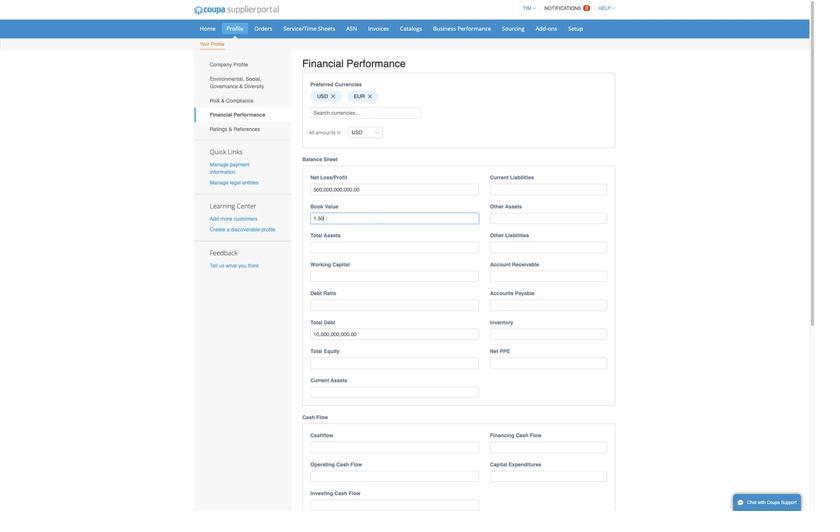 Task type: describe. For each thing, give the bounding box(es) containing it.
ratio
[[324, 291, 336, 297]]

ratings & references link
[[194, 122, 291, 136]]

entities
[[242, 180, 259, 186]]

other for other assets
[[490, 204, 504, 210]]

selected list box
[[308, 89, 610, 104]]

other assets
[[490, 204, 522, 210]]

legal
[[230, 180, 241, 186]]

company
[[210, 62, 232, 68]]

value
[[325, 204, 338, 210]]

asn link
[[342, 23, 362, 34]]

service/time
[[284, 25, 317, 32]]

Total Debt text field
[[311, 329, 479, 340]]

cash up cashflow
[[302, 415, 315, 421]]

manage payment information
[[210, 162, 250, 175]]

book
[[311, 204, 324, 210]]

learning
[[210, 202, 235, 211]]

manage legal entities
[[210, 180, 259, 186]]

sourcing link
[[498, 23, 530, 34]]

ratings
[[210, 126, 227, 132]]

debt ratio
[[311, 291, 336, 297]]

Capital Expenditures text field
[[490, 471, 607, 483]]

service/time sheets
[[284, 25, 335, 32]]

account receivable
[[490, 262, 539, 268]]

support
[[782, 501, 797, 506]]

invoices
[[368, 25, 389, 32]]

references
[[234, 126, 260, 132]]

current liabilities
[[490, 175, 534, 181]]

cashflow
[[311, 433, 334, 439]]

tim link
[[520, 6, 536, 11]]

chat with coupa support button
[[733, 495, 802, 512]]

tim
[[523, 6, 532, 11]]

diversity
[[244, 84, 264, 89]]

investing cash flow
[[311, 491, 361, 497]]

ons
[[548, 25, 557, 32]]

profile
[[262, 227, 276, 233]]

what
[[226, 263, 237, 269]]

Working Capital text field
[[311, 271, 479, 282]]

customers
[[234, 216, 258, 222]]

Other Assets text field
[[490, 213, 607, 224]]

add-ons
[[536, 25, 557, 32]]

& for references
[[229, 126, 232, 132]]

home
[[200, 25, 216, 32]]

catalogs link
[[395, 23, 427, 34]]

coupa supplier portal image
[[189, 1, 284, 20]]

invoices link
[[364, 23, 394, 34]]

financing
[[490, 433, 515, 439]]

Cashflow text field
[[311, 442, 479, 454]]

operating
[[311, 462, 335, 468]]

ratings & references
[[210, 126, 260, 132]]

Other Liabilities text field
[[490, 242, 607, 253]]

Net PPE text field
[[490, 358, 607, 369]]

book value
[[311, 204, 338, 210]]

create a discoverable profile
[[210, 227, 276, 233]]

compliance
[[226, 98, 254, 104]]

Debt Ratio text field
[[311, 300, 479, 311]]

payment
[[230, 162, 250, 168]]

service/time sheets link
[[279, 23, 340, 34]]

your
[[200, 41, 210, 47]]

performance for the financial performance "link"
[[234, 112, 265, 118]]

Current Liabilities text field
[[490, 184, 607, 195]]

in
[[337, 129, 341, 136]]

tell us what you think
[[210, 263, 259, 269]]

Book Value text field
[[311, 213, 479, 224]]

Inventory text field
[[490, 329, 607, 340]]

eur
[[354, 93, 365, 99]]

create
[[210, 227, 225, 233]]

us
[[219, 263, 225, 269]]

Total Assets text field
[[311, 242, 479, 253]]

1 vertical spatial debt
[[324, 320, 335, 326]]

navigation containing notifications 0
[[520, 1, 616, 16]]

receivable
[[512, 262, 539, 268]]

company profile
[[210, 62, 248, 68]]

orders link
[[250, 23, 277, 34]]

total equity
[[311, 349, 340, 355]]

& inside environmental, social, governance & diversity
[[240, 84, 243, 89]]

& for compliance
[[221, 98, 225, 104]]

profile inside 'link'
[[227, 25, 243, 32]]

tell
[[210, 263, 218, 269]]

1 vertical spatial capital
[[490, 462, 507, 468]]

flow for operating cash flow
[[351, 462, 362, 468]]

Search currencies... field
[[311, 107, 421, 119]]

sheets
[[318, 25, 335, 32]]

1 vertical spatial performance
[[347, 58, 406, 69]]

assets for other assets
[[505, 204, 522, 210]]

Total Equity text field
[[311, 358, 479, 369]]

net ppe
[[490, 349, 510, 355]]

equity
[[324, 349, 340, 355]]

total for total equity
[[311, 349, 323, 355]]

cash for operating cash flow
[[336, 462, 349, 468]]

flow up cashflow
[[317, 415, 328, 421]]

Current Assets text field
[[311, 387, 479, 398]]

0 horizontal spatial debt
[[311, 291, 322, 297]]

accounts
[[490, 291, 514, 297]]

net for net ppe
[[490, 349, 499, 355]]

other liabilities
[[490, 233, 529, 239]]

governance
[[210, 84, 238, 89]]

all amounts in
[[309, 129, 341, 136]]

environmental,
[[210, 76, 244, 82]]

Net Loss/Profit text field
[[311, 184, 479, 195]]

current assets
[[311, 378, 347, 384]]

inventory
[[490, 320, 514, 326]]

add-ons link
[[531, 23, 562, 34]]



Task type: vqa. For each thing, say whether or not it's contained in the screenshot.
amounts
yes



Task type: locate. For each thing, give the bounding box(es) containing it.
chat
[[748, 501, 757, 506]]

current up other assets
[[490, 175, 509, 181]]

0 vertical spatial current
[[490, 175, 509, 181]]

profile
[[227, 25, 243, 32], [211, 41, 225, 47], [233, 62, 248, 68]]

quick links
[[210, 147, 243, 156]]

think
[[248, 263, 259, 269]]

financial performance
[[302, 58, 406, 69], [210, 112, 265, 118]]

0 vertical spatial debt
[[311, 291, 322, 297]]

flow right investing
[[349, 491, 361, 497]]

debt
[[311, 291, 322, 297], [324, 320, 335, 326]]

operating cash flow
[[311, 462, 362, 468]]

& right 'risk'
[[221, 98, 225, 104]]

flow up the financing cash flow 'text box' on the bottom of page
[[530, 433, 542, 439]]

2 vertical spatial total
[[311, 349, 323, 355]]

total left equity
[[311, 349, 323, 355]]

feedback
[[210, 249, 238, 258]]

business performance
[[433, 25, 491, 32]]

cash flow
[[302, 415, 328, 421]]

more
[[221, 216, 232, 222]]

2 other from the top
[[490, 233, 504, 239]]

currencies
[[335, 82, 362, 87]]

1 vertical spatial profile
[[211, 41, 225, 47]]

cash for financing cash flow
[[516, 433, 529, 439]]

assets for current assets
[[331, 378, 347, 384]]

1 vertical spatial other
[[490, 233, 504, 239]]

environmental, social, governance & diversity link
[[194, 72, 291, 94]]

0 vertical spatial financial performance
[[302, 58, 406, 69]]

current
[[490, 175, 509, 181], [311, 378, 329, 384]]

financial up the preferred
[[302, 58, 344, 69]]

help link
[[595, 6, 616, 11]]

add-
[[536, 25, 548, 32]]

0 vertical spatial manage
[[210, 162, 229, 168]]

performance right business
[[458, 25, 491, 32]]

assets down current liabilities
[[505, 204, 522, 210]]

1 horizontal spatial net
[[490, 349, 499, 355]]

2 total from the top
[[311, 320, 323, 326]]

capital expenditures
[[490, 462, 542, 468]]

usd option
[[311, 91, 342, 102]]

eur option
[[347, 91, 379, 102]]

cash
[[302, 415, 315, 421], [516, 433, 529, 439], [336, 462, 349, 468], [335, 491, 347, 497]]

Accounts Payable text field
[[490, 300, 607, 311]]

capital right working
[[333, 262, 350, 268]]

2 vertical spatial assets
[[331, 378, 347, 384]]

accounts payable
[[490, 291, 535, 297]]

cash for investing cash flow
[[335, 491, 347, 497]]

current for current liabilities
[[490, 175, 509, 181]]

0 horizontal spatial performance
[[234, 112, 265, 118]]

liabilities up account receivable
[[505, 233, 529, 239]]

profile inside "link"
[[233, 62, 248, 68]]

notifications
[[545, 6, 582, 11]]

liabilities for current liabilities
[[510, 175, 534, 181]]

navigation
[[520, 1, 616, 16]]

1 horizontal spatial debt
[[324, 320, 335, 326]]

0 horizontal spatial current
[[311, 378, 329, 384]]

cash right investing
[[335, 491, 347, 497]]

environmental, social, governance & diversity
[[210, 76, 264, 89]]

Account Receivable text field
[[490, 271, 607, 282]]

risk & compliance
[[210, 98, 254, 104]]

current down total equity
[[311, 378, 329, 384]]

cash right financing
[[516, 433, 529, 439]]

financial performance inside "link"
[[210, 112, 265, 118]]

0 vertical spatial assets
[[505, 204, 522, 210]]

business performance link
[[429, 23, 496, 34]]

1 vertical spatial assets
[[324, 233, 341, 239]]

payable
[[515, 291, 535, 297]]

loss/profit
[[320, 175, 347, 181]]

1 vertical spatial total
[[311, 320, 323, 326]]

2 vertical spatial &
[[229, 126, 232, 132]]

flow right the operating
[[351, 462, 362, 468]]

net
[[311, 175, 319, 181], [490, 349, 499, 355]]

total for total debt
[[311, 320, 323, 326]]

2 vertical spatial performance
[[234, 112, 265, 118]]

total down the book
[[311, 233, 323, 239]]

profile for your profile
[[211, 41, 225, 47]]

3 total from the top
[[311, 349, 323, 355]]

notifications 0
[[545, 5, 588, 11]]

assets down value
[[324, 233, 341, 239]]

assets down equity
[[331, 378, 347, 384]]

help
[[599, 6, 611, 11]]

working
[[311, 262, 331, 268]]

& right ratings
[[229, 126, 232, 132]]

you
[[238, 263, 247, 269]]

setup link
[[564, 23, 588, 34]]

flow for financing cash flow
[[530, 433, 542, 439]]

2 horizontal spatial &
[[240, 84, 243, 89]]

catalogs
[[400, 25, 422, 32]]

Financing Cash Flow text field
[[490, 442, 607, 454]]

liabilities for other liabilities
[[505, 233, 529, 239]]

sourcing
[[502, 25, 525, 32]]

net for net loss/profit
[[311, 175, 319, 181]]

working capital
[[311, 262, 350, 268]]

risk & compliance link
[[194, 94, 291, 108]]

total
[[311, 233, 323, 239], [311, 320, 323, 326], [311, 349, 323, 355]]

0 vertical spatial liabilities
[[510, 175, 534, 181]]

debt down ratio
[[324, 320, 335, 326]]

assets for total assets
[[324, 233, 341, 239]]

total for total assets
[[311, 233, 323, 239]]

1 vertical spatial liabilities
[[505, 233, 529, 239]]

1 vertical spatial financial performance
[[210, 112, 265, 118]]

setup
[[569, 25, 583, 32]]

performance inside the financial performance "link"
[[234, 112, 265, 118]]

manage
[[210, 162, 229, 168], [210, 180, 229, 186]]

balance
[[302, 157, 322, 163]]

usd
[[317, 93, 328, 99]]

1 vertical spatial &
[[221, 98, 225, 104]]

business
[[433, 25, 456, 32]]

Investing Cash Flow text field
[[311, 500, 479, 512]]

0 vertical spatial net
[[311, 175, 319, 181]]

debt left ratio
[[311, 291, 322, 297]]

0 vertical spatial total
[[311, 233, 323, 239]]

manage inside manage payment information
[[210, 162, 229, 168]]

net down balance
[[311, 175, 319, 181]]

flow
[[317, 415, 328, 421], [530, 433, 542, 439], [351, 462, 362, 468], [349, 491, 361, 497]]

0 horizontal spatial net
[[311, 175, 319, 181]]

preferred currencies
[[311, 82, 362, 87]]

performance inside business performance "link"
[[458, 25, 491, 32]]

links
[[228, 147, 243, 156]]

1 horizontal spatial capital
[[490, 462, 507, 468]]

performance up currencies
[[347, 58, 406, 69]]

manage for manage legal entities
[[210, 180, 229, 186]]

1 vertical spatial current
[[311, 378, 329, 384]]

0 horizontal spatial financial performance
[[210, 112, 265, 118]]

0 vertical spatial profile
[[227, 25, 243, 32]]

other up account
[[490, 233, 504, 239]]

profile link
[[222, 23, 248, 34]]

with
[[758, 501, 766, 506]]

0 horizontal spatial capital
[[333, 262, 350, 268]]

assets
[[505, 204, 522, 210], [324, 233, 341, 239], [331, 378, 347, 384]]

1 other from the top
[[490, 204, 504, 210]]

quick
[[210, 147, 226, 156]]

learning center
[[210, 202, 256, 211]]

0 vertical spatial financial
[[302, 58, 344, 69]]

profile up environmental, social, governance & diversity 'link'
[[233, 62, 248, 68]]

add more customers
[[210, 216, 258, 222]]

1 manage from the top
[[210, 162, 229, 168]]

net left the ppe
[[490, 349, 499, 355]]

1 horizontal spatial &
[[229, 126, 232, 132]]

manage for manage payment information
[[210, 162, 229, 168]]

1 vertical spatial financial
[[210, 112, 232, 118]]

1 horizontal spatial financial performance
[[302, 58, 406, 69]]

manage up information
[[210, 162, 229, 168]]

0 vertical spatial other
[[490, 204, 504, 210]]

2 manage from the top
[[210, 180, 229, 186]]

company profile link
[[194, 58, 291, 72]]

profile right your
[[211, 41, 225, 47]]

0 vertical spatial &
[[240, 84, 243, 89]]

1 horizontal spatial current
[[490, 175, 509, 181]]

1 vertical spatial manage
[[210, 180, 229, 186]]

financial performance down compliance
[[210, 112, 265, 118]]

social,
[[246, 76, 261, 82]]

Operating Cash Flow text field
[[311, 471, 479, 483]]

0 horizontal spatial &
[[221, 98, 225, 104]]

expenditures
[[509, 462, 542, 468]]

& left diversity
[[240, 84, 243, 89]]

1 total from the top
[[311, 233, 323, 239]]

center
[[237, 202, 256, 211]]

chat with coupa support
[[748, 501, 797, 506]]

financial up ratings
[[210, 112, 232, 118]]

financial performance up currencies
[[302, 58, 406, 69]]

ppe
[[500, 349, 510, 355]]

coupa
[[767, 501, 780, 506]]

tell us what you think button
[[210, 262, 259, 270]]

net loss/profit
[[311, 175, 347, 181]]

other for other liabilities
[[490, 233, 504, 239]]

liabilities up the current liabilities "text box"
[[510, 175, 534, 181]]

2 vertical spatial profile
[[233, 62, 248, 68]]

financial
[[302, 58, 344, 69], [210, 112, 232, 118]]

total down debt ratio
[[311, 320, 323, 326]]

liabilities
[[510, 175, 534, 181], [505, 233, 529, 239]]

2 horizontal spatial performance
[[458, 25, 491, 32]]

0 vertical spatial performance
[[458, 25, 491, 32]]

0 horizontal spatial financial
[[210, 112, 232, 118]]

0 vertical spatial capital
[[333, 262, 350, 268]]

create a discoverable profile link
[[210, 227, 276, 233]]

capital left expenditures
[[490, 462, 507, 468]]

1 vertical spatial net
[[490, 349, 499, 355]]

other up other liabilities in the top of the page
[[490, 204, 504, 210]]

current for current assets
[[311, 378, 329, 384]]

flow for investing cash flow
[[349, 491, 361, 497]]

add more customers link
[[210, 216, 258, 222]]

profile down coupa supplier portal image
[[227, 25, 243, 32]]

other
[[490, 204, 504, 210], [490, 233, 504, 239]]

&
[[240, 84, 243, 89], [221, 98, 225, 104], [229, 126, 232, 132]]

manage down information
[[210, 180, 229, 186]]

account
[[490, 262, 511, 268]]

1 horizontal spatial performance
[[347, 58, 406, 69]]

cash right the operating
[[336, 462, 349, 468]]

performance for business performance "link"
[[458, 25, 491, 32]]

1 horizontal spatial financial
[[302, 58, 344, 69]]

performance
[[458, 25, 491, 32], [347, 58, 406, 69], [234, 112, 265, 118]]

profile for company profile
[[233, 62, 248, 68]]

balance sheet
[[302, 157, 338, 163]]

performance up references
[[234, 112, 265, 118]]

investing
[[311, 491, 333, 497]]

financial inside "link"
[[210, 112, 232, 118]]

all
[[309, 129, 315, 136]]



